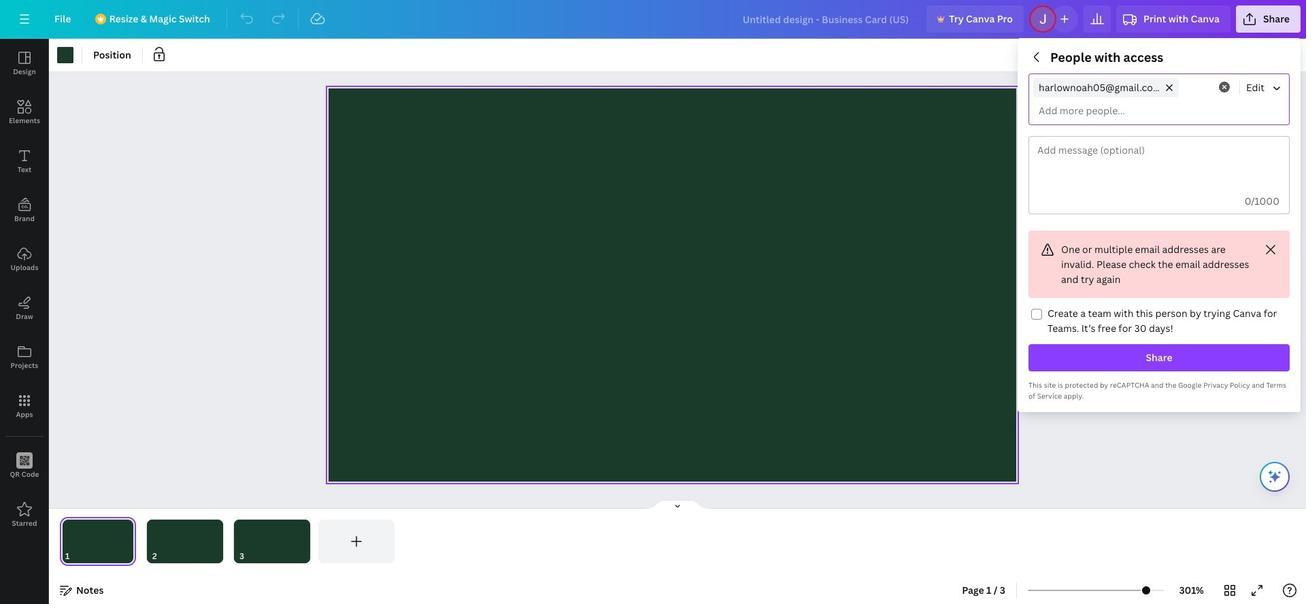 Task type: locate. For each thing, give the bounding box(es) containing it.
hide pages image
[[645, 499, 710, 510]]

0 out of 1,000 characters used element
[[1245, 195, 1280, 208]]

page 1 image
[[60, 520, 136, 563]]

Can edit button
[[1240, 74, 1291, 101]]

group
[[1029, 49, 1291, 401]]

Page title text field
[[75, 550, 81, 563]]



Task type: vqa. For each thing, say whether or not it's contained in the screenshot.
#1a3b29 image
yes



Task type: describe. For each thing, give the bounding box(es) containing it.
main menu bar
[[0, 0, 1306, 39]]

Add message (optional) text field
[[1030, 137, 1289, 189]]

side panel tab list
[[0, 39, 49, 540]]

Design title text field
[[732, 5, 921, 33]]

canva assistant image
[[1267, 469, 1283, 485]]

Zoom button
[[1170, 580, 1214, 602]]

Add more people... text field
[[1034, 101, 1126, 121]]

permissions group
[[1029, 73, 1291, 125]]

#1a3b29 image
[[57, 47, 73, 63]]



